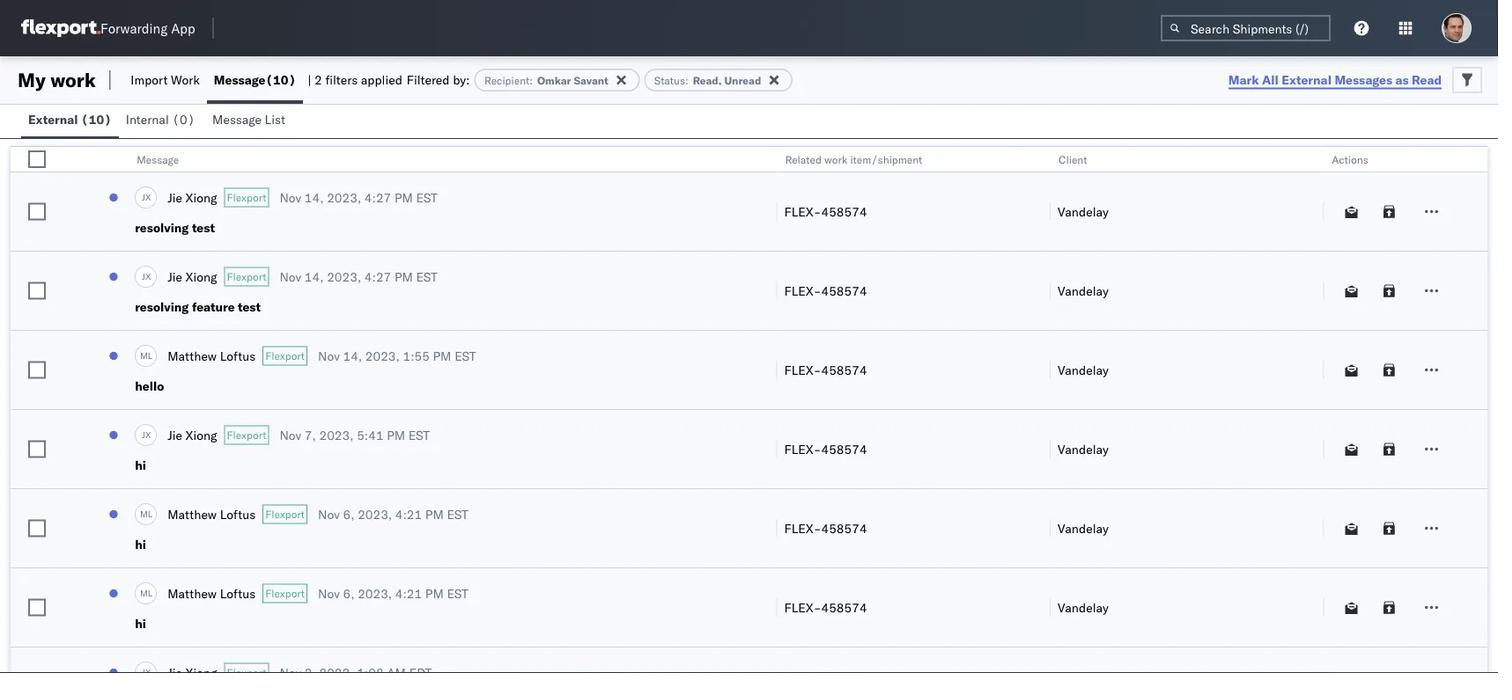 Task type: locate. For each thing, give the bounding box(es) containing it.
1 resize handle column header from the left
[[71, 147, 93, 674]]

2 vertical spatial xiong
[[185, 428, 217, 443]]

6 vandelay from the top
[[1058, 600, 1109, 616]]

2 4:27 from the top
[[365, 269, 391, 284]]

test up resolving feature test
[[192, 220, 215, 236]]

test
[[192, 220, 215, 236], [238, 299, 261, 315]]

actions
[[1332, 153, 1369, 166]]

5 flex- from the top
[[784, 521, 821, 536]]

resize handle column header for related work item/shipment
[[1029, 147, 1050, 674]]

14, for test
[[305, 269, 324, 284]]

1 vertical spatial work
[[825, 153, 848, 166]]

message
[[214, 72, 265, 88], [212, 112, 262, 127], [137, 153, 179, 166]]

0 horizontal spatial :
[[530, 74, 533, 87]]

m l
[[140, 350, 153, 361], [140, 509, 153, 520], [140, 588, 153, 599]]

m
[[140, 350, 148, 361], [140, 509, 148, 520], [140, 588, 148, 599]]

2 hi from the top
[[135, 537, 146, 553]]

xiong
[[185, 190, 217, 205], [185, 269, 217, 284], [185, 428, 217, 443]]

0 vertical spatial resolving
[[135, 220, 189, 236]]

message for (10)
[[214, 72, 265, 88]]

2 jie xiong from the top
[[167, 269, 217, 284]]

: left 'omkar'
[[530, 74, 533, 87]]

0 vertical spatial m
[[140, 350, 148, 361]]

0 vertical spatial 14,
[[305, 190, 324, 205]]

1 4:27 from the top
[[365, 190, 391, 205]]

5 vandelay from the top
[[1058, 521, 1109, 536]]

message inside button
[[212, 112, 262, 127]]

0 horizontal spatial work
[[50, 68, 96, 92]]

2 vertical spatial matthew loftus
[[167, 586, 256, 602]]

feature
[[192, 299, 235, 315]]

1 horizontal spatial (10)
[[265, 72, 296, 88]]

(10)
[[265, 72, 296, 88], [81, 112, 112, 127]]

1 458574 from the top
[[821, 204, 867, 219]]

by:
[[453, 72, 470, 88]]

2 vertical spatial j x
[[142, 430, 151, 441]]

1 nov 14, 2023, 4:27 pm est from the top
[[280, 190, 438, 205]]

import
[[131, 72, 168, 88]]

2 j from the top
[[142, 271, 145, 282]]

2 vertical spatial m l
[[140, 588, 153, 599]]

message up message list
[[214, 72, 265, 88]]

1 vertical spatial m
[[140, 509, 148, 520]]

1 resolving from the top
[[135, 220, 189, 236]]

j down resolving test
[[142, 271, 145, 282]]

work right related
[[825, 153, 848, 166]]

flexport
[[227, 191, 266, 204], [227, 270, 266, 284], [265, 350, 305, 363], [227, 429, 266, 442], [265, 508, 305, 521], [265, 587, 305, 601]]

1 vertical spatial matthew loftus
[[167, 507, 256, 522]]

0 vertical spatial 4:21
[[395, 507, 422, 522]]

1 vertical spatial resolving
[[135, 299, 189, 315]]

2 m from the top
[[140, 509, 148, 520]]

2 nov 6, 2023, 4:21 pm est from the top
[[318, 586, 468, 602]]

:
[[530, 74, 533, 87], [685, 74, 688, 87]]

1 horizontal spatial :
[[685, 74, 688, 87]]

2 vertical spatial matthew
[[167, 586, 217, 602]]

savant
[[574, 74, 608, 87]]

2 : from the left
[[685, 74, 688, 87]]

2 flex- 458574 from the top
[[784, 283, 867, 299]]

external down my work
[[28, 112, 78, 127]]

nov 6, 2023, 4:21 pm est
[[318, 507, 468, 522], [318, 586, 468, 602]]

1 horizontal spatial work
[[825, 153, 848, 166]]

message left list
[[212, 112, 262, 127]]

2 vertical spatial 14,
[[343, 348, 362, 364]]

flex-
[[784, 204, 821, 219], [784, 283, 821, 299], [784, 362, 821, 378], [784, 442, 821, 457], [784, 521, 821, 536], [784, 600, 821, 616]]

work for related
[[825, 153, 848, 166]]

resize handle column header
[[71, 147, 93, 674], [755, 147, 776, 674], [1029, 147, 1050, 674], [1302, 147, 1324, 674], [1467, 147, 1488, 674]]

1 vertical spatial nov 6, 2023, 4:21 pm est
[[318, 586, 468, 602]]

1 jie xiong from the top
[[167, 190, 217, 205]]

related work item/shipment
[[785, 153, 923, 166]]

0 vertical spatial work
[[50, 68, 96, 92]]

3 l from the top
[[148, 588, 153, 599]]

2 resize handle column header from the left
[[755, 147, 776, 674]]

nov
[[280, 190, 301, 205], [280, 269, 301, 284], [318, 348, 340, 364], [280, 428, 301, 443], [318, 507, 340, 522], [318, 586, 340, 602]]

6,
[[343, 507, 355, 522], [343, 586, 355, 602]]

2 vertical spatial hi
[[135, 617, 146, 632]]

j x
[[142, 192, 151, 203], [142, 271, 151, 282], [142, 430, 151, 441]]

(10) for message (10)
[[265, 72, 296, 88]]

external right all
[[1282, 72, 1332, 87]]

jie xiong
[[167, 190, 217, 205], [167, 269, 217, 284], [167, 428, 217, 443]]

0 vertical spatial nov 14, 2023, 4:27 pm est
[[280, 190, 438, 205]]

0 vertical spatial matthew loftus
[[167, 348, 256, 364]]

1 vertical spatial x
[[145, 271, 151, 282]]

jie for test
[[167, 190, 182, 205]]

0 vertical spatial l
[[148, 350, 153, 361]]

3 j from the top
[[142, 430, 145, 441]]

1 horizontal spatial external
[[1282, 72, 1332, 87]]

3 loftus from the top
[[220, 586, 256, 602]]

message (10)
[[214, 72, 296, 88]]

test right feature on the top of the page
[[238, 299, 261, 315]]

related
[[785, 153, 822, 166]]

0 vertical spatial j x
[[142, 192, 151, 203]]

j
[[142, 192, 145, 203], [142, 271, 145, 282], [142, 430, 145, 441]]

x up resolving test
[[145, 192, 151, 203]]

0 vertical spatial j
[[142, 192, 145, 203]]

1 vertical spatial external
[[28, 112, 78, 127]]

vandelay
[[1058, 204, 1109, 219], [1058, 283, 1109, 299], [1058, 362, 1109, 378], [1058, 442, 1109, 457], [1058, 521, 1109, 536], [1058, 600, 1109, 616]]

1 vertical spatial loftus
[[220, 507, 256, 522]]

resolving left feature on the top of the page
[[135, 299, 189, 315]]

0 vertical spatial xiong
[[185, 190, 217, 205]]

0 vertical spatial x
[[145, 192, 151, 203]]

(10) left internal
[[81, 112, 112, 127]]

1 vertical spatial 6,
[[343, 586, 355, 602]]

1 vertical spatial l
[[148, 509, 153, 520]]

resolving
[[135, 220, 189, 236], [135, 299, 189, 315]]

(10) left |
[[265, 72, 296, 88]]

4 resize handle column header from the left
[[1302, 147, 1324, 674]]

1 vertical spatial jie
[[167, 269, 182, 284]]

1 j x from the top
[[142, 192, 151, 203]]

2 vertical spatial m
[[140, 588, 148, 599]]

1 vertical spatial jie xiong
[[167, 269, 217, 284]]

2 vertical spatial j
[[142, 430, 145, 441]]

work
[[171, 72, 200, 88]]

j x for feature
[[142, 271, 151, 282]]

2 vandelay from the top
[[1058, 283, 1109, 299]]

pm
[[394, 190, 413, 205], [394, 269, 413, 284], [433, 348, 451, 364], [387, 428, 405, 443], [425, 507, 444, 522], [425, 586, 444, 602]]

1 vertical spatial message
[[212, 112, 262, 127]]

1 matthew from the top
[[167, 348, 217, 364]]

est
[[416, 190, 438, 205], [416, 269, 438, 284], [455, 348, 476, 364], [409, 428, 430, 443], [447, 507, 468, 522], [447, 586, 468, 602]]

j x down the hello
[[142, 430, 151, 441]]

0 vertical spatial hi
[[135, 458, 146, 473]]

1 vertical spatial 4:27
[[365, 269, 391, 284]]

14,
[[305, 190, 324, 205], [305, 269, 324, 284], [343, 348, 362, 364]]

read,
[[693, 74, 722, 87]]

2 vertical spatial jie
[[167, 428, 182, 443]]

resolving for resolving feature test
[[135, 299, 189, 315]]

1 vertical spatial j
[[142, 271, 145, 282]]

1:55
[[403, 348, 430, 364]]

2 xiong from the top
[[185, 269, 217, 284]]

2 vertical spatial jie xiong
[[167, 428, 217, 443]]

all
[[1262, 72, 1279, 87]]

hi
[[135, 458, 146, 473], [135, 537, 146, 553], [135, 617, 146, 632]]

0 vertical spatial loftus
[[220, 348, 256, 364]]

3 flex- from the top
[[784, 362, 821, 378]]

j for feature
[[142, 271, 145, 282]]

xiong for test
[[185, 190, 217, 205]]

1 vertical spatial 14,
[[305, 269, 324, 284]]

4 458574 from the top
[[821, 442, 867, 457]]

458574
[[821, 204, 867, 219], [821, 283, 867, 299], [821, 362, 867, 378], [821, 442, 867, 457], [821, 521, 867, 536], [821, 600, 867, 616]]

1 vertical spatial m l
[[140, 509, 153, 520]]

work
[[50, 68, 96, 92], [825, 153, 848, 166]]

3 hi from the top
[[135, 617, 146, 632]]

message down the internal (0) button
[[137, 153, 179, 166]]

jie xiong for test
[[167, 190, 217, 205]]

5 458574 from the top
[[821, 521, 867, 536]]

0 vertical spatial message
[[214, 72, 265, 88]]

6 458574 from the top
[[821, 600, 867, 616]]

1 : from the left
[[530, 74, 533, 87]]

loftus
[[220, 348, 256, 364], [220, 507, 256, 522], [220, 586, 256, 602]]

j down the hello
[[142, 430, 145, 441]]

0 horizontal spatial external
[[28, 112, 78, 127]]

0 vertical spatial (10)
[[265, 72, 296, 88]]

2 j x from the top
[[142, 271, 151, 282]]

filters
[[325, 72, 358, 88]]

external
[[1282, 72, 1332, 87], [28, 112, 78, 127]]

recipient
[[484, 74, 530, 87]]

2 vertical spatial message
[[137, 153, 179, 166]]

| 2 filters applied filtered by:
[[308, 72, 470, 88]]

: left read,
[[685, 74, 688, 87]]

resolving up resolving feature test
[[135, 220, 189, 236]]

l
[[148, 350, 153, 361], [148, 509, 153, 520], [148, 588, 153, 599]]

my
[[18, 68, 46, 92]]

external (10)
[[28, 112, 112, 127]]

5 resize handle column header from the left
[[1467, 147, 1488, 674]]

jie for feature
[[167, 269, 182, 284]]

2 matthew loftus from the top
[[167, 507, 256, 522]]

1 x from the top
[[145, 192, 151, 203]]

2 jie from the top
[[167, 269, 182, 284]]

0 vertical spatial jie xiong
[[167, 190, 217, 205]]

0 horizontal spatial (10)
[[81, 112, 112, 127]]

matthew
[[167, 348, 217, 364], [167, 507, 217, 522], [167, 586, 217, 602]]

1 j from the top
[[142, 192, 145, 203]]

x down resolving test
[[145, 271, 151, 282]]

1 jie from the top
[[167, 190, 182, 205]]

1 vertical spatial (10)
[[81, 112, 112, 127]]

2023,
[[327, 190, 361, 205], [327, 269, 361, 284], [365, 348, 400, 364], [319, 428, 354, 443], [358, 507, 392, 522], [358, 586, 392, 602]]

1 vertical spatial hi
[[135, 537, 146, 553]]

4 flex- from the top
[[784, 442, 821, 457]]

5 flex- 458574 from the top
[[784, 521, 867, 536]]

0 vertical spatial 6,
[[343, 507, 355, 522]]

3 m l from the top
[[140, 588, 153, 599]]

2 x from the top
[[145, 271, 151, 282]]

x
[[145, 192, 151, 203], [145, 271, 151, 282], [145, 430, 151, 441]]

j up resolving test
[[142, 192, 145, 203]]

None checkbox
[[28, 151, 46, 168], [28, 203, 46, 221], [28, 441, 46, 458], [28, 520, 46, 538], [28, 151, 46, 168], [28, 203, 46, 221], [28, 441, 46, 458], [28, 520, 46, 538]]

j x up resolving test
[[142, 192, 151, 203]]

3 flex- 458574 from the top
[[784, 362, 867, 378]]

0 vertical spatial matthew
[[167, 348, 217, 364]]

None checkbox
[[28, 282, 46, 300], [28, 362, 46, 379], [28, 599, 46, 617], [28, 282, 46, 300], [28, 362, 46, 379], [28, 599, 46, 617]]

1 vertical spatial 4:21
[[395, 586, 422, 602]]

flex- 458574
[[784, 204, 867, 219], [784, 283, 867, 299], [784, 362, 867, 378], [784, 442, 867, 457], [784, 521, 867, 536], [784, 600, 867, 616]]

(10) inside button
[[81, 112, 112, 127]]

jie
[[167, 190, 182, 205], [167, 269, 182, 284], [167, 428, 182, 443]]

import work button
[[124, 56, 207, 104]]

3 j x from the top
[[142, 430, 151, 441]]

2 nov 14, 2023, 4:27 pm est from the top
[[280, 269, 438, 284]]

2 vertical spatial x
[[145, 430, 151, 441]]

1 vertical spatial matthew
[[167, 507, 217, 522]]

j x down resolving test
[[142, 271, 151, 282]]

1 xiong from the top
[[185, 190, 217, 205]]

nov 14, 2023, 4:27 pm est
[[280, 190, 438, 205], [280, 269, 438, 284]]

4:21
[[395, 507, 422, 522], [395, 586, 422, 602]]

1 vertical spatial j x
[[142, 271, 151, 282]]

x down the hello
[[145, 430, 151, 441]]

1 vertical spatial test
[[238, 299, 261, 315]]

0 vertical spatial 4:27
[[365, 190, 391, 205]]

2 4:21 from the top
[[395, 586, 422, 602]]

1 hi from the top
[[135, 458, 146, 473]]

2 vertical spatial l
[[148, 588, 153, 599]]

2 vertical spatial loftus
[[220, 586, 256, 602]]

work up external (10)
[[50, 68, 96, 92]]

resolving feature test
[[135, 299, 261, 315]]

3 resize handle column header from the left
[[1029, 147, 1050, 674]]

4:27
[[365, 190, 391, 205], [365, 269, 391, 284]]

2 m l from the top
[[140, 509, 153, 520]]

1 vertical spatial nov 14, 2023, 4:27 pm est
[[280, 269, 438, 284]]

0 vertical spatial nov 6, 2023, 4:21 pm est
[[318, 507, 468, 522]]

1 vertical spatial xiong
[[185, 269, 217, 284]]

0 vertical spatial m l
[[140, 350, 153, 361]]

matthew loftus
[[167, 348, 256, 364], [167, 507, 256, 522], [167, 586, 256, 602]]

0 vertical spatial external
[[1282, 72, 1332, 87]]

14, for resolving test
[[305, 190, 324, 205]]

3 458574 from the top
[[821, 362, 867, 378]]

2 resolving from the top
[[135, 299, 189, 315]]

3 m from the top
[[140, 588, 148, 599]]

0 horizontal spatial test
[[192, 220, 215, 236]]

0 vertical spatial jie
[[167, 190, 182, 205]]



Task type: describe. For each thing, give the bounding box(es) containing it.
work for my
[[50, 68, 96, 92]]

2 458574 from the top
[[821, 283, 867, 299]]

1 matthew loftus from the top
[[167, 348, 256, 364]]

nov 7, 2023, 5:41 pm est
[[280, 428, 430, 443]]

Search Shipments (/) text field
[[1161, 15, 1331, 41]]

j x for test
[[142, 192, 151, 203]]

flexport. image
[[21, 19, 100, 37]]

resolving for resolving test
[[135, 220, 189, 236]]

mark
[[1228, 72, 1259, 87]]

import work
[[131, 72, 200, 88]]

resolving test
[[135, 220, 215, 236]]

1 nov 6, 2023, 4:21 pm est from the top
[[318, 507, 468, 522]]

j for test
[[142, 192, 145, 203]]

: for recipient
[[530, 74, 533, 87]]

xiong for feature
[[185, 269, 217, 284]]

0 vertical spatial test
[[192, 220, 215, 236]]

external inside button
[[28, 112, 78, 127]]

2 flex- from the top
[[784, 283, 821, 299]]

client
[[1059, 153, 1087, 166]]

3 xiong from the top
[[185, 428, 217, 443]]

|
[[308, 72, 311, 88]]

6 flex- from the top
[[784, 600, 821, 616]]

7,
[[305, 428, 316, 443]]

(0)
[[172, 112, 195, 127]]

internal
[[126, 112, 169, 127]]

messages
[[1335, 72, 1393, 87]]

unread
[[724, 74, 761, 87]]

3 jie from the top
[[167, 428, 182, 443]]

item/shipment
[[850, 153, 923, 166]]

3 matthew from the top
[[167, 586, 217, 602]]

3 matthew loftus from the top
[[167, 586, 256, 602]]

message list button
[[205, 104, 296, 138]]

omkar
[[537, 74, 571, 87]]

1 loftus from the top
[[220, 348, 256, 364]]

external (10) button
[[21, 104, 119, 138]]

app
[[171, 20, 195, 37]]

message list
[[212, 112, 285, 127]]

x for test
[[145, 192, 151, 203]]

list
[[265, 112, 285, 127]]

2 6, from the top
[[343, 586, 355, 602]]

1 4:21 from the top
[[395, 507, 422, 522]]

2 l from the top
[[148, 509, 153, 520]]

3 jie xiong from the top
[[167, 428, 217, 443]]

nov 14, 2023, 4:27 pm est for test
[[280, 269, 438, 284]]

status : read, unread
[[654, 74, 761, 87]]

1 6, from the top
[[343, 507, 355, 522]]

4 flex- 458574 from the top
[[784, 442, 867, 457]]

as
[[1396, 72, 1409, 87]]

1 horizontal spatial test
[[238, 299, 261, 315]]

applied
[[361, 72, 402, 88]]

1 flex- from the top
[[784, 204, 821, 219]]

1 m from the top
[[140, 350, 148, 361]]

resize handle column header for actions
[[1467, 147, 1488, 674]]

message for list
[[212, 112, 262, 127]]

: for status
[[685, 74, 688, 87]]

3 vandelay from the top
[[1058, 362, 1109, 378]]

jie xiong for feature
[[167, 269, 217, 284]]

1 m l from the top
[[140, 350, 153, 361]]

nov 14, 2023, 4:27 pm est for resolving test
[[280, 190, 438, 205]]

x for feature
[[145, 271, 151, 282]]

2 matthew from the top
[[167, 507, 217, 522]]

my work
[[18, 68, 96, 92]]

hello
[[135, 379, 164, 394]]

1 vandelay from the top
[[1058, 204, 1109, 219]]

internal (0) button
[[119, 104, 205, 138]]

internal (0)
[[126, 112, 195, 127]]

read
[[1412, 72, 1442, 87]]

forwarding app
[[100, 20, 195, 37]]

2
[[315, 72, 322, 88]]

resize handle column header for client
[[1302, 147, 1324, 674]]

1 l from the top
[[148, 350, 153, 361]]

6 flex- 458574 from the top
[[784, 600, 867, 616]]

3 x from the top
[[145, 430, 151, 441]]

5:41
[[357, 428, 384, 443]]

filtered
[[407, 72, 450, 88]]

forwarding app link
[[21, 19, 195, 37]]

4:27 for resolving test
[[365, 190, 391, 205]]

resize handle column header for message
[[755, 147, 776, 674]]

nov 14, 2023, 1:55 pm est
[[318, 348, 476, 364]]

recipient : omkar savant
[[484, 74, 608, 87]]

4:27 for test
[[365, 269, 391, 284]]

2 loftus from the top
[[220, 507, 256, 522]]

forwarding
[[100, 20, 168, 37]]

status
[[654, 74, 685, 87]]

4 vandelay from the top
[[1058, 442, 1109, 457]]

mark all external messages as read
[[1228, 72, 1442, 87]]

(10) for external (10)
[[81, 112, 112, 127]]

1 flex- 458574 from the top
[[784, 204, 867, 219]]



Task type: vqa. For each thing, say whether or not it's contained in the screenshot.
topmost J X
yes



